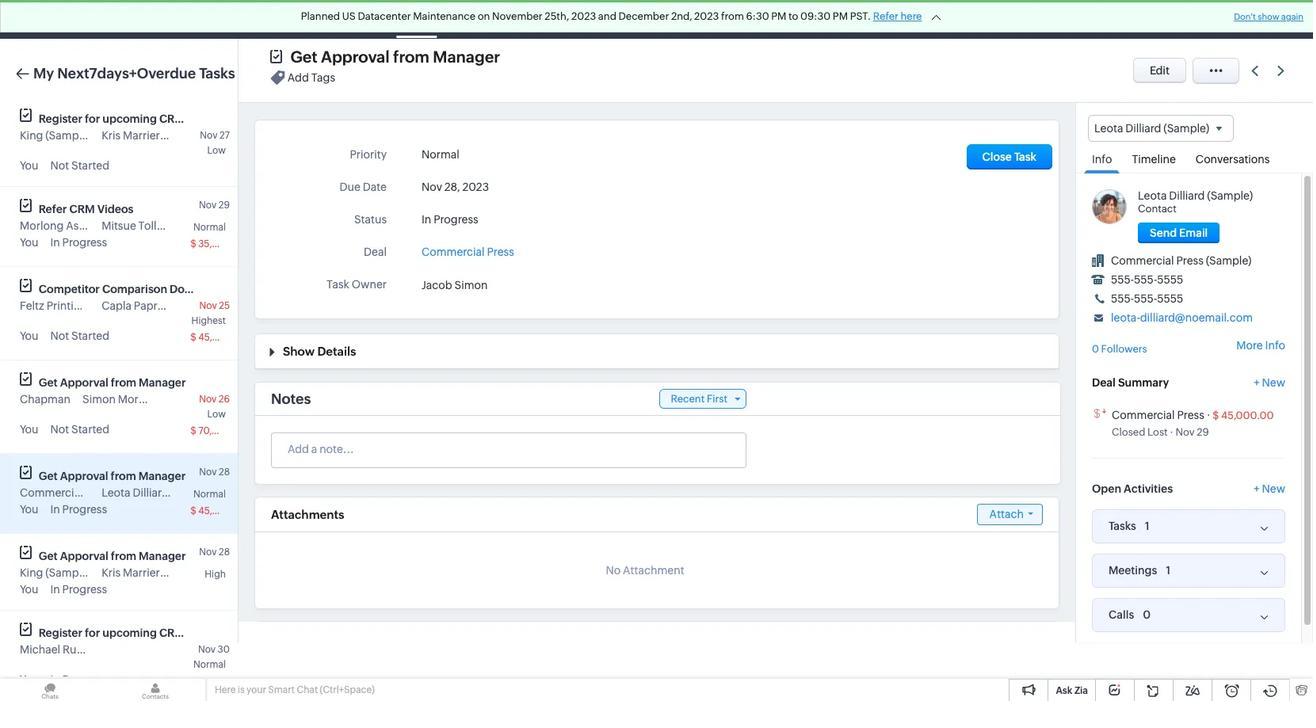 Task type: describe. For each thing, give the bounding box(es) containing it.
4 you from the top
[[20, 423, 38, 436]]

highest
[[191, 315, 226, 327]]

25th,
[[545, 10, 569, 22]]

enterprise-trial upgrade
[[939, 7, 1011, 31]]

(sample) inside the leota dilliard (sample) contact
[[1207, 190, 1253, 202]]

projects link
[[774, 0, 841, 38]]

nov down $ 70,000.00
[[199, 467, 217, 478]]

0 horizontal spatial info
[[1092, 153, 1112, 166]]

in for mitsue tollner (sample)
[[50, 236, 60, 249]]

not for printing
[[50, 330, 69, 342]]

search element
[[1073, 0, 1106, 39]]

register for not
[[39, 113, 82, 125]]

manager for tags
[[433, 48, 500, 66]]

attach link
[[977, 504, 1043, 526]]

progress for mitsue tollner (sample)
[[62, 236, 107, 249]]

started for printing
[[71, 330, 109, 342]]

$ 35,000.00
[[190, 239, 247, 250]]

1 vertical spatial tasks
[[199, 65, 235, 82]]

profile image
[[1233, 0, 1277, 38]]

0 for 0 followers
[[1092, 343, 1099, 355]]

attachments
[[271, 508, 344, 522]]

competitor
[[39, 283, 100, 296]]

november
[[492, 10, 543, 22]]

associates
[[66, 220, 121, 232]]

chat
[[297, 685, 318, 696]]

michael ruta (sample) normal
[[20, 644, 226, 671]]

analytics link
[[633, 0, 705, 38]]

first
[[707, 393, 728, 405]]

from for add tags
[[393, 48, 430, 66]]

in progress for leota dilliard (sample)
[[50, 503, 107, 516]]

accounts link
[[261, 0, 336, 38]]

next7days+overdue
[[57, 65, 196, 82]]

low for kris marrier (sample)
[[207, 145, 226, 156]]

in down "michael"
[[50, 674, 60, 686]]

services
[[718, 13, 762, 26]]

nov 28, 2023
[[422, 181, 489, 193]]

service
[[89, 300, 128, 312]]

add tags
[[288, 72, 335, 84]]

nov inside register for upcoming crm webinars nov 30
[[198, 644, 216, 655]]

show details
[[283, 345, 356, 358]]

open activities
[[1092, 482, 1173, 495]]

my next7days+overdue tasks
[[33, 65, 235, 82]]

is
[[238, 685, 245, 696]]

2 new from the top
[[1262, 482, 1286, 495]]

1 horizontal spatial commercial press link
[[1112, 409, 1205, 421]]

0 vertical spatial commercial press
[[422, 246, 514, 258]]

$ 70,000.00
[[190, 426, 246, 437]]

register for upcoming crm webinars nov 27
[[39, 113, 237, 141]]

1 vertical spatial info
[[1265, 340, 1286, 352]]

enterprise-
[[939, 7, 991, 19]]

kris marrier (sample) for not started
[[102, 129, 208, 142]]

get approval from manager for leota dilliard (sample)
[[39, 470, 186, 483]]

0 horizontal spatial commercial press link
[[422, 241, 514, 258]]

nov 28 for leota dilliard (sample)
[[199, 467, 230, 478]]

december
[[619, 10, 669, 22]]

26
[[219, 394, 230, 405]]

to
[[789, 10, 799, 22]]

morlong associates
[[20, 220, 121, 232]]

analytics
[[645, 13, 693, 26]]

create menu image
[[1034, 0, 1073, 38]]

2 you from the top
[[20, 236, 38, 249]]

upgrade
[[953, 20, 998, 31]]

1 + from the top
[[1254, 376, 1260, 389]]

crm inside register for upcoming crm webinars nov 27
[[159, 113, 185, 125]]

1 horizontal spatial ·
[[1207, 409, 1211, 421]]

planned us datacenter maintenance on november 25th, 2023 and december 2nd, 2023 from 6:30 pm to 09:30 pm pst. refer here
[[301, 10, 922, 22]]

deals
[[349, 13, 377, 26]]

priority
[[350, 148, 387, 161]]

0 horizontal spatial task
[[327, 278, 349, 291]]

1 you from the top
[[20, 159, 38, 172]]

not for (sample)
[[50, 159, 69, 172]]

27
[[220, 130, 230, 141]]

1 new from the top
[[1262, 376, 1286, 389]]

1 vertical spatial ·
[[1170, 426, 1174, 438]]

pst.
[[850, 10, 871, 22]]

dilliard inside the leota dilliard (sample) contact
[[1169, 190, 1205, 202]]

$ for capla paprocki (sample)
[[190, 332, 196, 343]]

progress down nov 28, 2023
[[434, 213, 478, 226]]

get apporval from manager
[[39, 550, 186, 563]]

ask
[[1056, 686, 1073, 697]]

no attachment
[[606, 564, 684, 577]]

2 vertical spatial dilliard
[[133, 487, 169, 499]]

mitsue
[[102, 220, 136, 232]]

summary
[[1118, 376, 1169, 389]]

2 5555 from the top
[[1157, 293, 1184, 305]]

(sample) inside michael ruta (sample) normal
[[89, 644, 134, 656]]

contact
[[1138, 203, 1177, 215]]

marketplace element
[[1168, 0, 1201, 38]]

0 vertical spatial calls
[[529, 13, 554, 26]]

2 horizontal spatial tasks
[[1109, 520, 1136, 533]]

feltz
[[20, 300, 44, 312]]

0 followers
[[1092, 343, 1148, 355]]

open
[[1092, 482, 1122, 495]]

upcoming for progress
[[102, 627, 157, 640]]

my
[[33, 65, 54, 82]]

refer crm videos
[[39, 203, 134, 216]]

get apporval from manager nov 26
[[39, 376, 230, 405]]

(sample) inside field
[[1164, 122, 1210, 135]]

in progress for mitsue tollner (sample)
[[50, 236, 107, 249]]

crm up associates
[[69, 203, 95, 216]]

register for in
[[39, 627, 82, 640]]

king (sample) for in
[[20, 567, 91, 579]]

2 + from the top
[[1254, 482, 1260, 495]]

king for register for upcoming crm webinars
[[20, 129, 43, 142]]

jacob
[[422, 279, 452, 292]]

progress for leota dilliard (sample)
[[62, 503, 107, 516]]

35,000.00
[[198, 239, 247, 250]]

get for add
[[290, 48, 318, 66]]

crm up "my"
[[38, 11, 70, 28]]

nov inside get apporval from manager nov 26
[[199, 394, 217, 405]]

leota dilliard (sample) link
[[1138, 190, 1253, 202]]

3 you from the top
[[20, 330, 38, 342]]

maintenance
[[413, 10, 476, 22]]

datacenter
[[358, 10, 411, 22]]

nov inside competitor comparison document nov 25
[[199, 300, 217, 311]]

2 + new from the top
[[1254, 482, 1286, 495]]

deal summary
[[1092, 376, 1169, 389]]

status
[[354, 213, 387, 226]]

commercial press (sample)
[[1111, 255, 1252, 267]]

progress for kris marrier (sample)
[[62, 583, 107, 596]]

here is your smart chat (ctrl+space)
[[215, 685, 375, 696]]

edit
[[1150, 64, 1170, 77]]

webinars for not started
[[187, 113, 237, 125]]

0 vertical spatial 29
[[219, 200, 230, 211]]

$ for mitsue tollner (sample)
[[190, 239, 196, 250]]

webinars for in progress
[[187, 627, 237, 640]]

approval for add tags
[[321, 48, 390, 66]]

0 horizontal spatial leota
[[102, 487, 130, 499]]

add
[[288, 72, 309, 84]]

crm link
[[13, 11, 70, 28]]

owner
[[352, 278, 387, 291]]

not started for printing
[[50, 330, 109, 342]]

task inside close task 'link'
[[1014, 151, 1037, 163]]

2nd,
[[671, 10, 692, 22]]

more info
[[1237, 340, 1286, 352]]

commercial press (sample) link
[[1111, 255, 1252, 267]]

attach
[[990, 508, 1024, 521]]

chapman
[[20, 393, 70, 406]]

show
[[1258, 12, 1280, 21]]

$ 45,000.00 for leota dilliard (sample)
[[190, 506, 247, 517]]

normal up 28,
[[422, 148, 460, 161]]

1 vertical spatial commercial press
[[20, 487, 112, 499]]

reports
[[580, 13, 620, 26]]

6:30
[[746, 10, 769, 22]]

leota-
[[1111, 312, 1140, 324]]

meetings inside meetings link
[[456, 13, 504, 26]]

mitsue tollner (sample)
[[102, 220, 222, 232]]

70,000.00
[[198, 426, 246, 437]]

1 horizontal spatial tasks
[[403, 13, 431, 26]]

from for leota dilliard (sample)
[[111, 470, 136, 483]]

timeline link
[[1124, 142, 1184, 173]]

$ for simon morasca (sample)
[[190, 426, 196, 437]]

1 555-555-5555 from the top
[[1111, 274, 1184, 286]]

apporval for get apporval from manager nov 26
[[60, 376, 108, 389]]

dilliard inside leota dilliard (sample) field
[[1126, 122, 1162, 135]]

Leota Dilliard (Sample) field
[[1088, 115, 1234, 142]]

due
[[340, 181, 361, 193]]

previous record image
[[1252, 65, 1259, 76]]

1 horizontal spatial 2023
[[571, 10, 596, 22]]



Task type: locate. For each thing, give the bounding box(es) containing it.
0 horizontal spatial refer
[[39, 203, 67, 216]]

1 horizontal spatial leota dilliard (sample)
[[1095, 122, 1210, 135]]

28 up high
[[219, 547, 230, 558]]

0 vertical spatial + new
[[1254, 376, 1286, 389]]

get approval from manager for add tags
[[290, 48, 500, 66]]

0 horizontal spatial deal
[[364, 246, 387, 258]]

upcoming inside register for upcoming crm webinars nov 27
[[102, 113, 157, 125]]

45,000.00
[[198, 332, 247, 343], [1222, 410, 1274, 421], [198, 506, 247, 517]]

0 horizontal spatial tasks
[[199, 65, 235, 82]]

1 vertical spatial + new
[[1254, 482, 1286, 495]]

crm down my next7days+overdue tasks
[[159, 113, 185, 125]]

not started up refer crm videos
[[50, 159, 109, 172]]

1 for tasks
[[1145, 520, 1150, 532]]

register inside register for upcoming crm webinars nov 30
[[39, 627, 82, 640]]

45,000.00 for leota dilliard (sample)
[[198, 506, 247, 517]]

low down the 27
[[207, 145, 226, 156]]

progress
[[434, 213, 478, 226], [62, 236, 107, 249], [62, 503, 107, 516], [62, 583, 107, 596], [62, 674, 107, 686]]

1 horizontal spatial info
[[1265, 340, 1286, 352]]

planned
[[301, 10, 340, 22]]

upcoming down next7days+overdue
[[102, 113, 157, 125]]

1 vertical spatial dilliard
[[1169, 190, 1205, 202]]

in progress down get apporval from manager
[[50, 583, 107, 596]]

0 vertical spatial upcoming
[[102, 113, 157, 125]]

marrier for in progress
[[123, 567, 160, 579]]

in progress up get apporval from manager
[[50, 503, 107, 516]]

recent first
[[671, 393, 728, 405]]

28 for leota dilliard (sample)
[[219, 467, 230, 478]]

king (sample) down "my"
[[20, 129, 91, 142]]

1 kris marrier (sample) from the top
[[102, 129, 208, 142]]

webinars up the 27
[[187, 113, 237, 125]]

king for get apporval from manager
[[20, 567, 43, 579]]

nov up high
[[199, 547, 217, 558]]

0 vertical spatial apporval
[[60, 376, 108, 389]]

0 vertical spatial leota dilliard (sample)
[[1095, 122, 1210, 135]]

2 apporval from the top
[[60, 550, 108, 563]]

approval for leota dilliard (sample)
[[60, 470, 108, 483]]

printing
[[46, 300, 87, 312]]

dilliard up get apporval from manager
[[133, 487, 169, 499]]

tasks up the 27
[[199, 65, 235, 82]]

1 horizontal spatial get approval from manager
[[290, 48, 500, 66]]

2 not started from the top
[[50, 330, 109, 342]]

deal for deal summary
[[1092, 376, 1116, 389]]

nov left 26
[[199, 394, 217, 405]]

king down "my"
[[20, 129, 43, 142]]

0 horizontal spatial leota dilliard (sample)
[[102, 487, 217, 499]]

+
[[1254, 376, 1260, 389], [1254, 482, 1260, 495]]

2 king (sample) from the top
[[20, 567, 91, 579]]

2 nov 28 from the top
[[199, 547, 230, 558]]

leota up the contact
[[1138, 190, 1167, 202]]

setup element
[[1201, 0, 1233, 39]]

2 low from the top
[[207, 409, 226, 420]]

0 horizontal spatial 2023
[[462, 181, 489, 193]]

nov inside commercial press · $ 45,000.00 closed lost · nov 29
[[1176, 426, 1195, 438]]

0 vertical spatial 0
[[1092, 343, 1099, 355]]

webinars up 30
[[187, 627, 237, 640]]

task owner
[[327, 278, 387, 291]]

29
[[219, 200, 230, 211], [1197, 426, 1209, 438]]

pm
[[771, 10, 787, 22], [833, 10, 848, 22]]

apporval for get apporval from manager
[[60, 550, 108, 563]]

leota dilliard (sample)
[[1095, 122, 1210, 135], [102, 487, 217, 499]]

not up refer crm videos
[[50, 159, 69, 172]]

0 horizontal spatial 1
[[1145, 520, 1150, 532]]

feltz printing service
[[20, 300, 128, 312]]

for up "ruta"
[[85, 627, 100, 640]]

2 vertical spatial not
[[50, 423, 69, 436]]

normal up $ 35,000.00
[[193, 222, 226, 233]]

1
[[1145, 520, 1150, 532], [1166, 564, 1171, 577]]

3 not from the top
[[50, 423, 69, 436]]

chats image
[[0, 679, 100, 701]]

leota dilliard (sample) up timeline link
[[1095, 122, 1210, 135]]

1 not from the top
[[50, 159, 69, 172]]

0 for 0
[[1143, 608, 1151, 621]]

not started
[[50, 159, 109, 172], [50, 330, 109, 342], [50, 423, 109, 436]]

progress up get apporval from manager
[[62, 503, 107, 516]]

deal down 0 followers
[[1092, 376, 1116, 389]]

1 upcoming from the top
[[102, 113, 157, 125]]

2 marrier from the top
[[123, 567, 160, 579]]

0 vertical spatial 5555
[[1157, 274, 1184, 286]]

1 vertical spatial leota dilliard (sample)
[[102, 487, 217, 499]]

for inside register for upcoming crm webinars nov 27
[[85, 113, 100, 125]]

1 vertical spatial deal
[[1092, 376, 1116, 389]]

register down "my"
[[39, 113, 82, 125]]

2 horizontal spatial 2023
[[694, 10, 719, 22]]

tasks right deals
[[403, 13, 431, 26]]

kris marrier (sample) for in progress
[[102, 567, 208, 579]]

1 vertical spatial king
[[20, 567, 43, 579]]

kris marrier (sample) down get apporval from manager
[[102, 567, 208, 579]]

2 for from the top
[[85, 627, 100, 640]]

0 vertical spatial register
[[39, 113, 82, 125]]

2 webinars from the top
[[187, 627, 237, 640]]

1 vertical spatial task
[[327, 278, 349, 291]]

1 $ 45,000.00 from the top
[[190, 332, 247, 343]]

0 vertical spatial started
[[71, 159, 109, 172]]

show details link
[[279, 345, 356, 358]]

ask zia
[[1056, 686, 1088, 697]]

jacob simon
[[422, 279, 488, 292]]

0 vertical spatial kris
[[102, 129, 121, 142]]

marrier down my next7days+overdue tasks
[[123, 129, 160, 142]]

show
[[283, 345, 315, 358]]

manager for marrier
[[139, 550, 186, 563]]

nov 29
[[199, 200, 230, 211]]

1 not started from the top
[[50, 159, 109, 172]]

simon left morasca
[[82, 393, 116, 406]]

29 up 35,000.00
[[219, 200, 230, 211]]

not down "printing"
[[50, 330, 69, 342]]

commercial press up get apporval from manager
[[20, 487, 112, 499]]

2023 right 2nd, at the right
[[694, 10, 719, 22]]

1 register from the top
[[39, 113, 82, 125]]

in up get apporval from manager
[[50, 503, 60, 516]]

in progress down "ruta"
[[50, 674, 107, 686]]

simon right jacob
[[455, 279, 488, 292]]

capla
[[102, 300, 132, 312]]

next record image
[[1278, 65, 1288, 76]]

nov 28 down $ 70,000.00
[[199, 467, 230, 478]]

nov 28 up high
[[199, 547, 230, 558]]

0 vertical spatial task
[[1014, 151, 1037, 163]]

1 vertical spatial low
[[207, 409, 226, 420]]

28 for kris marrier (sample)
[[219, 547, 230, 558]]

manager inside get apporval from manager nov 26
[[139, 376, 186, 389]]

attachment
[[623, 564, 684, 577]]

555-555-5555 down commercial press (sample)
[[1111, 274, 1184, 286]]

2 started from the top
[[71, 330, 109, 342]]

09:30
[[801, 10, 831, 22]]

1 started from the top
[[71, 159, 109, 172]]

1 horizontal spatial commercial press
[[422, 246, 514, 258]]

get approval from manager
[[290, 48, 500, 66], [39, 470, 186, 483]]

2 vertical spatial started
[[71, 423, 109, 436]]

0 vertical spatial king (sample)
[[20, 129, 91, 142]]

refer here link
[[873, 10, 922, 22]]

2 $ 45,000.00 from the top
[[190, 506, 247, 517]]

leota inside the leota dilliard (sample) contact
[[1138, 190, 1167, 202]]

king (sample) for not
[[20, 129, 91, 142]]

upcoming inside register for upcoming crm webinars nov 30
[[102, 627, 157, 640]]

comparison
[[102, 283, 167, 296]]

in progress
[[422, 213, 478, 226], [50, 236, 107, 249], [50, 503, 107, 516], [50, 583, 107, 596], [50, 674, 107, 686]]

webinars inside register for upcoming crm webinars nov 27
[[187, 113, 237, 125]]

upcoming
[[102, 113, 157, 125], [102, 627, 157, 640]]

nov up $ 35,000.00
[[199, 200, 217, 211]]

0 vertical spatial 45,000.00
[[198, 332, 247, 343]]

Add a note... field
[[272, 441, 745, 457]]

5555 up leota-dilliard@noemail.com
[[1157, 293, 1184, 305]]

leota inside field
[[1095, 122, 1123, 135]]

0 vertical spatial 555-555-5555
[[1111, 274, 1184, 286]]

leota up get apporval from manager
[[102, 487, 130, 499]]

1 horizontal spatial 1
[[1166, 564, 1171, 577]]

45,000.00 down + new link
[[1222, 410, 1274, 421]]

morasca
[[118, 393, 162, 406]]

get for leota
[[39, 470, 58, 483]]

0 horizontal spatial commercial press
[[20, 487, 112, 499]]

kris for in progress
[[102, 567, 121, 579]]

0 vertical spatial simon
[[455, 279, 488, 292]]

1 horizontal spatial deal
[[1092, 376, 1116, 389]]

contacts image
[[105, 679, 205, 701]]

1 vertical spatial webinars
[[187, 627, 237, 640]]

commercial inside commercial press · $ 45,000.00 closed lost · nov 29
[[1112, 409, 1175, 421]]

here
[[215, 685, 236, 696]]

calls link
[[517, 0, 567, 38]]

get for kris
[[39, 550, 58, 563]]

2 28 from the top
[[219, 547, 230, 558]]

normal down 30
[[193, 659, 226, 671]]

for for progress
[[85, 627, 100, 640]]

progress down associates
[[62, 236, 107, 249]]

nov right lost
[[1176, 426, 1195, 438]]

pm left pst.
[[833, 10, 848, 22]]

1 vertical spatial refer
[[39, 203, 67, 216]]

$ for leota dilliard (sample)
[[190, 506, 196, 517]]

started down feltz printing service
[[71, 330, 109, 342]]

1 vertical spatial 0
[[1143, 608, 1151, 621]]

refer up morlong
[[39, 203, 67, 216]]

2 king from the top
[[20, 567, 43, 579]]

commercial press link up jacob simon
[[422, 241, 514, 258]]

28 down 70,000.00
[[219, 467, 230, 478]]

2 not from the top
[[50, 330, 69, 342]]

info left timeline
[[1092, 153, 1112, 166]]

simon
[[455, 279, 488, 292], [82, 393, 116, 406]]

1 king from the top
[[20, 129, 43, 142]]

get inside get apporval from manager nov 26
[[39, 376, 58, 389]]

0 vertical spatial refer
[[873, 10, 899, 22]]

started for (sample)
[[71, 159, 109, 172]]

normal inside michael ruta (sample) normal
[[193, 659, 226, 671]]

0 horizontal spatial get approval from manager
[[39, 470, 186, 483]]

$ 45,000.00 up high
[[190, 506, 247, 517]]

in progress down morlong associates
[[50, 236, 107, 249]]

in up "michael"
[[50, 583, 60, 596]]

webinars inside register for upcoming crm webinars nov 30
[[187, 627, 237, 640]]

0 vertical spatial webinars
[[187, 113, 237, 125]]

press
[[487, 246, 514, 258], [1177, 255, 1204, 267], [1177, 409, 1205, 421], [85, 487, 112, 499]]

1 horizontal spatial approval
[[321, 48, 390, 66]]

1 vertical spatial 5555
[[1157, 293, 1184, 305]]

1 28 from the top
[[219, 467, 230, 478]]

tasks down open activities
[[1109, 520, 1136, 533]]

1 vertical spatial register
[[39, 627, 82, 640]]

555-555-5555
[[1111, 274, 1184, 286], [1111, 293, 1184, 305]]

apporval inside get apporval from manager nov 26
[[60, 376, 108, 389]]

for for started
[[85, 113, 100, 125]]

king (sample) down get apporval from manager
[[20, 567, 91, 579]]

0 vertical spatial not
[[50, 159, 69, 172]]

1 vertical spatial kris
[[102, 567, 121, 579]]

paprocki
[[134, 300, 179, 312]]

1 nov 28 from the top
[[199, 467, 230, 478]]

1 vertical spatial for
[[85, 627, 100, 640]]

you
[[20, 159, 38, 172], [20, 236, 38, 249], [20, 330, 38, 342], [20, 423, 38, 436], [20, 503, 38, 516], [20, 583, 38, 596], [20, 674, 38, 686]]

register
[[39, 113, 82, 125], [39, 627, 82, 640]]

don't
[[1234, 12, 1256, 21]]

don't show again link
[[1234, 12, 1304, 21]]

leota dilliard (sample) inside leota dilliard (sample) field
[[1095, 122, 1210, 135]]

low up $ 70,000.00
[[207, 409, 226, 420]]

in progress for kris marrier (sample)
[[50, 583, 107, 596]]

30
[[218, 644, 230, 655]]

not down chapman
[[50, 423, 69, 436]]

0 vertical spatial leota
[[1095, 122, 1123, 135]]

2 register from the top
[[39, 627, 82, 640]]

conversations link
[[1188, 142, 1278, 173]]

king up "michael"
[[20, 567, 43, 579]]

timeline
[[1132, 153, 1176, 166]]

for down next7days+overdue
[[85, 113, 100, 125]]

2 pm from the left
[[833, 10, 848, 22]]

6 you from the top
[[20, 583, 38, 596]]

leota dilliard (sample) contact
[[1138, 190, 1253, 215]]

1 marrier from the top
[[123, 129, 160, 142]]

2 horizontal spatial leota
[[1138, 190, 1167, 202]]

nov
[[200, 130, 218, 141], [422, 181, 442, 193], [199, 200, 217, 211], [199, 300, 217, 311], [199, 394, 217, 405], [1176, 426, 1195, 438], [199, 467, 217, 478], [199, 547, 217, 558], [198, 644, 216, 655]]

$ 45,000.00
[[190, 332, 247, 343], [190, 506, 247, 517]]

0 horizontal spatial approval
[[60, 470, 108, 483]]

normal down $ 70,000.00
[[193, 489, 226, 500]]

1 vertical spatial king (sample)
[[20, 567, 91, 579]]

in for leota dilliard (sample)
[[50, 503, 60, 516]]

5555 down commercial press (sample) link on the right of page
[[1157, 274, 1184, 286]]

nov up highest
[[199, 300, 217, 311]]

marrier for not started
[[123, 129, 160, 142]]

michael
[[20, 644, 60, 656]]

0
[[1092, 343, 1099, 355], [1143, 608, 1151, 621]]

1 vertical spatial 45,000.00
[[1222, 410, 1274, 421]]

1 horizontal spatial dilliard
[[1126, 122, 1162, 135]]

2023 right 28,
[[462, 181, 489, 193]]

no
[[606, 564, 621, 577]]

1 vertical spatial marrier
[[123, 567, 160, 579]]

1 vertical spatial approval
[[60, 470, 108, 483]]

0 vertical spatial kris marrier (sample)
[[102, 129, 208, 142]]

45,000.00 for capla paprocki (sample)
[[198, 332, 247, 343]]

in for kris marrier (sample)
[[50, 583, 60, 596]]

nov inside register for upcoming crm webinars nov 27
[[200, 130, 218, 141]]

close
[[982, 151, 1012, 163]]

nov left 28,
[[422, 181, 442, 193]]

28,
[[444, 181, 460, 193]]

leota-dilliard@noemail.com link
[[1111, 312, 1253, 324]]

3 not started from the top
[[50, 423, 109, 436]]

register inside register for upcoming crm webinars nov 27
[[39, 113, 82, 125]]

in down nov 28, 2023
[[422, 213, 431, 226]]

0 vertical spatial marrier
[[123, 129, 160, 142]]

manager for dilliard
[[139, 470, 186, 483]]

0 vertical spatial not started
[[50, 159, 109, 172]]

not started down feltz printing service
[[50, 330, 109, 342]]

1 vertical spatial simon
[[82, 393, 116, 406]]

progress down "ruta"
[[62, 674, 107, 686]]

marrier down get apporval from manager
[[123, 567, 160, 579]]

None button
[[1138, 223, 1220, 243]]

$ 45,000.00 for capla paprocki (sample)
[[190, 332, 247, 343]]

task right close
[[1014, 151, 1037, 163]]

nov 28 for kris marrier (sample)
[[199, 547, 230, 558]]

1 horizontal spatial 0
[[1143, 608, 1151, 621]]

2 upcoming from the top
[[102, 627, 157, 640]]

0 horizontal spatial simon
[[82, 393, 116, 406]]

1 + new from the top
[[1254, 376, 1286, 389]]

competitor comparison document nov 25
[[39, 283, 230, 311]]

from inside get apporval from manager nov 26
[[111, 376, 136, 389]]

crm inside register for upcoming crm webinars nov 30
[[159, 627, 185, 640]]

kris for not started
[[102, 129, 121, 142]]

due date
[[340, 181, 387, 193]]

0 vertical spatial $ 45,000.00
[[190, 332, 247, 343]]

0 horizontal spatial meetings
[[456, 13, 504, 26]]

leota dilliard (sample) up get apporval from manager
[[102, 487, 217, 499]]

for inside register for upcoming crm webinars nov 30
[[85, 627, 100, 640]]

1 vertical spatial not
[[50, 330, 69, 342]]

2 kris from the top
[[102, 567, 121, 579]]

$ inside commercial press · $ 45,000.00 closed lost · nov 29
[[1213, 410, 1219, 421]]

2 kris marrier (sample) from the top
[[102, 567, 208, 579]]

29 inside commercial press · $ 45,000.00 closed lost · nov 29
[[1197, 426, 1209, 438]]

1 vertical spatial commercial press link
[[1112, 409, 1205, 421]]

1 horizontal spatial simon
[[455, 279, 488, 292]]

1 for from the top
[[85, 113, 100, 125]]

upcoming for started
[[102, 113, 157, 125]]

zia
[[1075, 686, 1088, 697]]

1 apporval from the top
[[60, 376, 108, 389]]

0 vertical spatial king
[[20, 129, 43, 142]]

in down morlong
[[50, 236, 60, 249]]

upcoming up michael ruta (sample) normal
[[102, 627, 157, 640]]

29 right lost
[[1197, 426, 1209, 438]]

0 horizontal spatial 29
[[219, 200, 230, 211]]

1 low from the top
[[207, 145, 226, 156]]

videos
[[97, 203, 134, 216]]

1 king (sample) from the top
[[20, 129, 91, 142]]

1 vertical spatial meetings
[[1109, 564, 1158, 577]]

45,000.00 up high
[[198, 506, 247, 517]]

3 started from the top
[[71, 423, 109, 436]]

1 vertical spatial get approval from manager
[[39, 470, 186, 483]]

0 horizontal spatial 0
[[1092, 343, 1099, 355]]

1 horizontal spatial 29
[[1197, 426, 1209, 438]]

accounts
[[274, 13, 324, 26]]

dilliard@noemail.com
[[1140, 312, 1253, 324]]

1 5555 from the top
[[1157, 274, 1184, 286]]

low for simon morasca (sample)
[[207, 409, 226, 420]]

press inside commercial press · $ 45,000.00 closed lost · nov 29
[[1177, 409, 1205, 421]]

refer
[[873, 10, 899, 22], [39, 203, 67, 216]]

0 vertical spatial 1
[[1145, 520, 1150, 532]]

nov 28
[[199, 467, 230, 478], [199, 547, 230, 558]]

your
[[247, 685, 266, 696]]

0 horizontal spatial ·
[[1170, 426, 1174, 438]]

2 555-555-5555 from the top
[[1111, 293, 1184, 305]]

marrier
[[123, 129, 160, 142], [123, 567, 160, 579]]

0 vertical spatial low
[[207, 145, 226, 156]]

0 vertical spatial dilliard
[[1126, 122, 1162, 135]]

0 vertical spatial 28
[[219, 467, 230, 478]]

deal for deal
[[364, 246, 387, 258]]

tags
[[311, 72, 335, 84]]

crm up michael ruta (sample) normal
[[159, 627, 185, 640]]

projects
[[787, 13, 829, 26]]

pm left to
[[771, 10, 787, 22]]

25
[[219, 300, 230, 311]]

leota up info link
[[1095, 122, 1123, 135]]

dilliard up the contact
[[1169, 190, 1205, 202]]

1 vertical spatial kris marrier (sample)
[[102, 567, 208, 579]]

deal down status
[[364, 246, 387, 258]]

commercial press up jacob simon
[[422, 246, 514, 258]]

1 horizontal spatial calls
[[1109, 609, 1134, 622]]

1 horizontal spatial refer
[[873, 10, 899, 22]]

not started for (sample)
[[50, 159, 109, 172]]

register up "ruta"
[[39, 627, 82, 640]]

1 vertical spatial 29
[[1197, 426, 1209, 438]]

1 pm from the left
[[771, 10, 787, 22]]

started up refer crm videos
[[71, 159, 109, 172]]

1 vertical spatial 28
[[219, 547, 230, 558]]

again
[[1282, 12, 1304, 21]]

from for kris marrier (sample)
[[111, 550, 136, 563]]

1 for meetings
[[1166, 564, 1171, 577]]

1 kris from the top
[[102, 129, 121, 142]]

info link
[[1084, 142, 1120, 174]]

started
[[71, 159, 109, 172], [71, 330, 109, 342], [71, 423, 109, 436]]

in progress down 28,
[[422, 213, 478, 226]]

reports link
[[567, 0, 633, 38]]

kris down get apporval from manager
[[102, 567, 121, 579]]

2 horizontal spatial dilliard
[[1169, 190, 1205, 202]]

1 vertical spatial not started
[[50, 330, 109, 342]]

kris marrier (sample)
[[102, 129, 208, 142], [102, 567, 208, 579]]

2023 left the and at the top
[[571, 10, 596, 22]]

deals link
[[336, 0, 390, 38]]

get
[[290, 48, 318, 66], [39, 376, 58, 389], [39, 470, 58, 483], [39, 550, 58, 563]]

kris marrier (sample) down my next7days+overdue tasks
[[102, 129, 208, 142]]

meetings link
[[443, 0, 517, 38]]

progress down get apporval from manager
[[62, 583, 107, 596]]

signals element
[[1106, 0, 1136, 39]]

7 you from the top
[[20, 674, 38, 686]]

45,000.00 inside commercial press · $ 45,000.00 closed lost · nov 29
[[1222, 410, 1274, 421]]

refer right pst.
[[873, 10, 899, 22]]

task left owner
[[327, 278, 349, 291]]

+ new
[[1254, 376, 1286, 389], [1254, 482, 1286, 495]]

555-555-5555 up leota-
[[1111, 293, 1184, 305]]

not started down chapman
[[50, 423, 109, 436]]

info right more
[[1265, 340, 1286, 352]]

1 webinars from the top
[[187, 113, 237, 125]]

1 vertical spatial nov 28
[[199, 547, 230, 558]]

started down get apporval from manager nov 26
[[71, 423, 109, 436]]

5 you from the top
[[20, 503, 38, 516]]

ruta
[[63, 644, 86, 656]]

commercial press link up lost
[[1112, 409, 1205, 421]]



Task type: vqa. For each thing, say whether or not it's contained in the screenshot.
Untouched's Records
no



